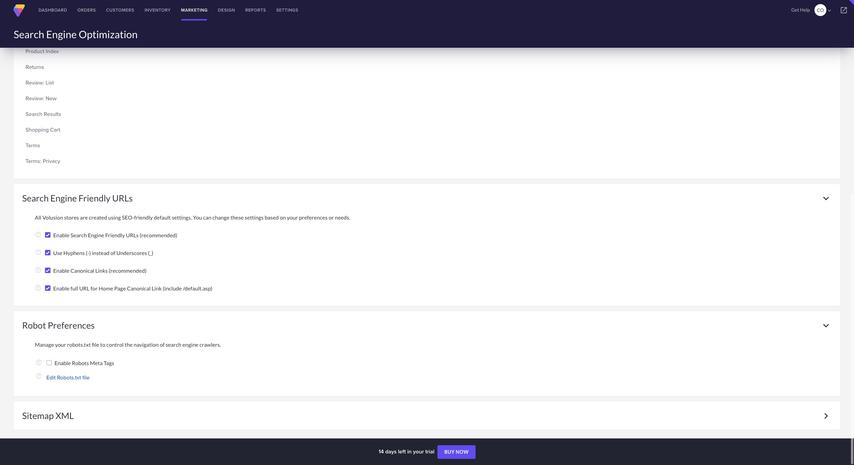 Task type: locate. For each thing, give the bounding box(es) containing it.
(recommended) down default
[[140, 232, 177, 238]]

engine up stores
[[50, 193, 77, 204]]

orders
[[77, 7, 96, 13]]

help_outline
[[35, 231, 42, 238], [35, 249, 42, 256], [35, 267, 42, 274], [35, 284, 42, 291], [35, 359, 42, 366], [35, 373, 42, 380]]

you
[[193, 214, 202, 221]]

co
[[817, 7, 824, 13]]

expand_more for sitemap xml
[[821, 410, 832, 422]]

robots
[[72, 360, 89, 366]]

1 vertical spatial canonical
[[127, 285, 151, 292]]

expand_more for robot preferences
[[821, 320, 832, 332]]

navigation
[[134, 341, 159, 348]]

engine down mailing list link
[[46, 28, 77, 40]]

enable down use
[[53, 267, 69, 274]]

dashboard link
[[33, 0, 72, 20]]

your right the on
[[287, 214, 298, 221]]

of left search on the bottom
[[160, 341, 165, 348]]

(recommended) down "underscores"
[[109, 267, 147, 274]]

enable robots meta tags
[[55, 360, 114, 366]]

0 vertical spatial (recommended)
[[140, 232, 177, 238]]

instead
[[92, 250, 110, 256]]

0 vertical spatial engine
[[46, 28, 77, 40]]

review: down returns
[[26, 79, 44, 87]]

0 vertical spatial review:
[[26, 79, 44, 87]]

mailing list
[[26, 16, 53, 24]]

1 horizontal spatial canonical
[[127, 285, 151, 292]]

mailing list link
[[26, 14, 99, 26]]

sitemap
[[22, 410, 54, 421]]

edit
[[46, 374, 56, 382]]

urls up seo- in the top of the page
[[112, 193, 133, 204]]

friendly down using
[[105, 232, 125, 238]]

1 vertical spatial list
[[46, 79, 54, 87]]

urls up "underscores"
[[126, 232, 139, 238]]

the
[[125, 341, 133, 348]]

)
[[89, 250, 91, 256]]

search up shopping
[[26, 110, 42, 118]]

search up hyphens
[[71, 232, 87, 238]]

canonical left link
[[127, 285, 151, 292]]

1 horizontal spatial of
[[160, 341, 165, 348]]

crawlers.
[[200, 341, 221, 348]]

help_outline for enable full url for home page canonical link (include /default.asp)
[[35, 284, 42, 291]]

list up new
[[46, 79, 54, 87]]

list down 'dashboard'
[[44, 16, 53, 24]]

review: inside review: list link
[[26, 79, 44, 87]]

use
[[53, 250, 62, 256]]

new
[[46, 94, 57, 102]]

0 vertical spatial your
[[287, 214, 298, 221]]

volusion
[[42, 214, 63, 221]]

xml
[[55, 410, 74, 421]]

search results
[[26, 110, 61, 118]]

1 vertical spatial your
[[55, 341, 66, 348]]

sitemap xml
[[22, 410, 74, 421]]

co 
[[817, 7, 833, 14]]

search
[[166, 341, 181, 348]]

left
[[398, 448, 406, 456]]

0 horizontal spatial canonical
[[71, 267, 94, 274]]

enable left full
[[53, 285, 69, 292]]

your right "manage"
[[55, 341, 66, 348]]

file inside edit robots.txt file "link"
[[82, 374, 90, 382]]

preferences
[[48, 320, 95, 331]]

shopping
[[26, 126, 49, 134]]

2 review: from the top
[[26, 94, 44, 102]]

can
[[203, 214, 212, 221]]

tags
[[104, 360, 114, 366]]

1 vertical spatial expand_more
[[821, 320, 832, 332]]

1 vertical spatial of
[[160, 341, 165, 348]]

robots.txt
[[67, 341, 91, 348]]

engine down "created" on the top
[[88, 232, 104, 238]]

canonical
[[71, 267, 94, 274], [127, 285, 151, 292]]

1 horizontal spatial file
[[92, 341, 99, 348]]

search up all
[[22, 193, 49, 204]]

review: inside 'review: new' link
[[26, 94, 44, 102]]

1 vertical spatial engine
[[50, 193, 77, 204]]

(recommended)
[[140, 232, 177, 238], [109, 267, 147, 274]]

1 vertical spatial review:
[[26, 94, 44, 102]]

engine
[[46, 28, 77, 40], [50, 193, 77, 204], [88, 232, 104, 238]]

returns
[[26, 63, 44, 71]]

1 expand_more from the top
[[821, 193, 832, 204]]

0 vertical spatial list
[[44, 16, 53, 24]]

3 expand_more from the top
[[821, 410, 832, 422]]

canonical up url
[[71, 267, 94, 274]]

2 vertical spatial expand_more
[[821, 410, 832, 422]]

1 vertical spatial (recommended)
[[109, 267, 147, 274]]

1 review: from the top
[[26, 79, 44, 87]]

 link
[[834, 0, 854, 20]]

friendly up "created" on the top
[[79, 193, 110, 204]]

14
[[379, 448, 384, 456]]

review: left new
[[26, 94, 44, 102]]

enable canonical links (recommended)
[[53, 267, 147, 274]]

0 vertical spatial expand_more
[[821, 193, 832, 204]]

review:
[[26, 79, 44, 87], [26, 94, 44, 102]]

search for search results
[[26, 110, 42, 118]]

results
[[44, 110, 61, 118]]

0 vertical spatial file
[[92, 341, 99, 348]]

terms
[[26, 142, 40, 149]]

home
[[99, 285, 113, 292]]

review: new
[[26, 94, 57, 102]]

2 horizontal spatial your
[[413, 448, 424, 456]]

optimization
[[79, 28, 138, 40]]

1 vertical spatial file
[[82, 374, 90, 382]]

using
[[108, 214, 121, 221]]

0 horizontal spatial file
[[82, 374, 90, 382]]

help_outline for enable search engine friendly urls (recommended)
[[35, 231, 42, 238]]

enable for enable canonical links (recommended)
[[53, 267, 69, 274]]

hyphens
[[63, 250, 85, 256]]

of
[[111, 250, 115, 256], [160, 341, 165, 348]]

your
[[287, 214, 298, 221], [55, 341, 66, 348], [413, 448, 424, 456]]

default
[[154, 214, 171, 221]]

all
[[35, 214, 41, 221]]

list
[[44, 16, 53, 24], [46, 79, 54, 87]]

your right in
[[413, 448, 424, 456]]

0 horizontal spatial of
[[111, 250, 115, 256]]

needs.
[[335, 214, 350, 221]]

inventory
[[145, 7, 171, 13]]

control
[[106, 341, 124, 348]]

manage your robots.txt file to control the navigation of search engine crawlers.
[[35, 341, 221, 348]]

meta
[[90, 360, 103, 366]]

get help
[[792, 7, 810, 13]]

index
[[46, 47, 59, 55]]

robot preferences
[[22, 320, 95, 331]]

login:
[[26, 0, 40, 8]]

in
[[407, 448, 412, 456]]

change
[[213, 214, 230, 221]]

file
[[92, 341, 99, 348], [82, 374, 90, 382]]

terms link
[[26, 140, 99, 151]]

file down enable robots meta tags
[[82, 374, 90, 382]]

engine
[[183, 341, 199, 348]]

search down mailing
[[14, 28, 44, 40]]

of right "instead"
[[111, 250, 115, 256]]

enable up the edit robots.txt file
[[55, 360, 71, 366]]

photo details link
[[26, 30, 99, 42]]

2 expand_more from the top
[[821, 320, 832, 332]]

1 vertical spatial friendly
[[105, 232, 125, 238]]

enable up use
[[53, 232, 69, 238]]

link
[[152, 285, 162, 292]]

file left to
[[92, 341, 99, 348]]



Task type: describe. For each thing, give the bounding box(es) containing it.
friendly
[[134, 214, 153, 221]]

buy now
[[445, 449, 469, 455]]

enable for enable robots meta tags
[[55, 360, 71, 366]]

review: for review: new
[[26, 94, 44, 102]]

dashboard
[[39, 7, 67, 13]]

manage
[[35, 341, 54, 348]]

enable full url for home page canonical link (include /default.asp)
[[53, 285, 212, 292]]

based
[[265, 214, 279, 221]]

1 horizontal spatial your
[[287, 214, 298, 221]]

help_outline for enable canonical links (recommended)
[[35, 267, 42, 274]]

enable for enable search engine friendly urls (recommended)
[[53, 232, 69, 238]]

links
[[95, 267, 108, 274]]

search engine optimization
[[14, 28, 138, 40]]

help_outline for use hyphens (-) instead of underscores (_)
[[35, 249, 42, 256]]

details
[[41, 32, 58, 40]]

robot
[[22, 320, 46, 331]]

terms: privacy link
[[26, 156, 99, 167]]

page
[[114, 285, 126, 292]]

pass
[[55, 0, 67, 8]]

terms: privacy
[[26, 157, 60, 165]]

reports
[[245, 7, 266, 13]]

buy
[[445, 449, 455, 455]]

list for mailing list
[[44, 16, 53, 24]]

search for search engine friendly urls
[[22, 193, 49, 204]]

login: send pass
[[26, 0, 67, 8]]

search for search engine optimization
[[14, 28, 44, 40]]

customers
[[106, 7, 134, 13]]

all volusion stores are created using seo-friendly default settings. you can change these settings based on your preferences or needs.
[[35, 214, 350, 221]]

stores
[[64, 214, 79, 221]]

returns link
[[26, 61, 99, 73]]

send
[[42, 0, 54, 8]]

are
[[80, 214, 88, 221]]

product index
[[26, 47, 59, 55]]

buy now link
[[438, 446, 476, 459]]

preferences
[[299, 214, 328, 221]]

help_outline for enable robots meta tags
[[35, 359, 42, 366]]

product
[[26, 47, 44, 55]]

enable for enable full url for home page canonical link (include /default.asp)
[[53, 285, 69, 292]]

days
[[385, 448, 397, 456]]

privacy
[[43, 157, 60, 165]]

settings
[[245, 214, 264, 221]]

list for review: list
[[46, 79, 54, 87]]

photo details
[[26, 32, 58, 40]]

design
[[218, 7, 235, 13]]

these
[[231, 214, 244, 221]]


[[840, 6, 848, 14]]

0 vertical spatial urls
[[112, 193, 133, 204]]

login: send pass link
[[26, 0, 99, 10]]

review: for review: list
[[26, 79, 44, 87]]

shopping cart
[[26, 126, 60, 134]]

for
[[91, 285, 98, 292]]

engine for optimization
[[46, 28, 77, 40]]

enable search engine friendly urls (recommended)
[[53, 232, 177, 238]]

0 vertical spatial of
[[111, 250, 115, 256]]

0 vertical spatial canonical
[[71, 267, 94, 274]]

0 horizontal spatial your
[[55, 341, 66, 348]]

url
[[79, 285, 90, 292]]

marketing
[[181, 7, 208, 13]]

/default.asp)
[[183, 285, 212, 292]]

(_)
[[148, 250, 153, 256]]

edit robots.txt file
[[46, 374, 90, 382]]

review: list
[[26, 79, 54, 87]]

photo
[[26, 32, 40, 40]]

now
[[456, 449, 469, 455]]

use hyphens (-) instead of underscores (_)
[[53, 250, 153, 256]]

shopping cart link
[[26, 124, 99, 136]]

expand_more for search engine friendly urls
[[821, 193, 832, 204]]

2 vertical spatial engine
[[88, 232, 104, 238]]

0 vertical spatial friendly
[[79, 193, 110, 204]]

1 vertical spatial urls
[[126, 232, 139, 238]]

settings
[[276, 7, 298, 13]]

edit robots.txt file link
[[46, 373, 90, 387]]

settings.
[[172, 214, 192, 221]]

(include
[[163, 285, 182, 292]]

seo-
[[122, 214, 134, 221]]

to
[[100, 341, 105, 348]]

help
[[800, 7, 810, 13]]

2 vertical spatial your
[[413, 448, 424, 456]]

terms:
[[26, 157, 41, 165]]

engine for friendly
[[50, 193, 77, 204]]

review: list link
[[26, 77, 99, 89]]

or
[[329, 214, 334, 221]]

on
[[280, 214, 286, 221]]

robots.txt
[[57, 374, 81, 382]]

product index link
[[26, 46, 99, 57]]

trial
[[425, 448, 435, 456]]

search results link
[[26, 108, 99, 120]]

search engine friendly urls
[[22, 193, 133, 204]]



Task type: vqa. For each thing, say whether or not it's contained in the screenshot.
based
yes



